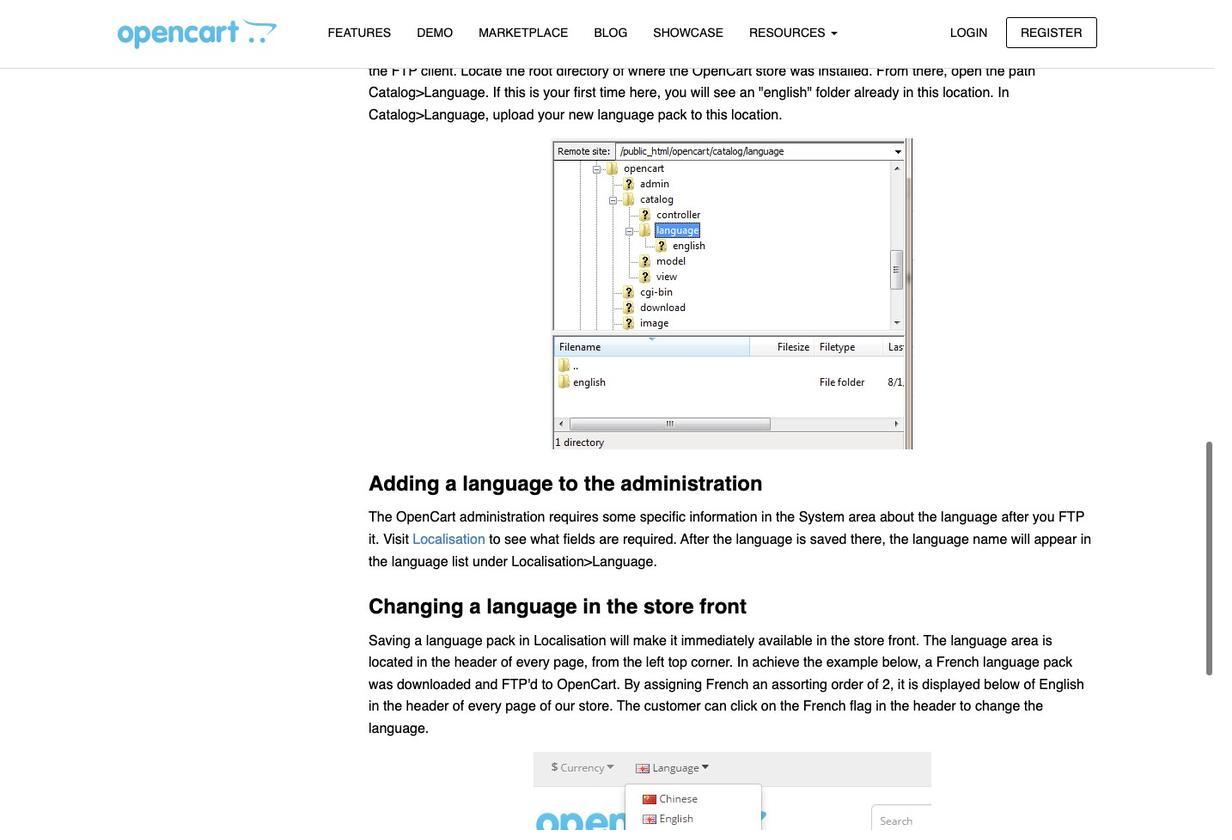 Task type: vqa. For each thing, say whether or not it's contained in the screenshot.
site.
no



Task type: describe. For each thing, give the bounding box(es) containing it.
marketplace link
[[466, 18, 582, 48]]

blog link
[[582, 18, 641, 48]]

after
[[1002, 510, 1029, 526]]

catalog>language,
[[369, 108, 489, 123]]

make inside any language pack that isn't english needs to be uploaded to opencart, post installation, using an ftp client like filezilla. before we continue, please make sure that you have downloaded your language pack from the extension directory and uncompressed the download contents to a location on your computer. connect to your opencart store in the ftp client. locate the root directory of where the opencart store was installed. from there, open the path catalog>language. if this is your first time here, you will see an "english" folder already in this location. in catalog>language, upload your new language pack to this location.
[[594, 19, 627, 35]]

continue,
[[490, 19, 545, 35]]

features link
[[315, 18, 404, 48]]

from inside any language pack that isn't english needs to be uploaded to opencart, post installation, using an ftp client like filezilla. before we continue, please make sure that you have downloaded your language pack from the extension directory and uncompressed the download contents to a location on your computer. connect to your opencart store in the ftp client. locate the root directory of where the opencart store was installed. from there, open the path catalog>language. if this is your first time here, you will see an "english" folder already in this location. in catalog>language, upload your new language pack to this location.
[[950, 19, 978, 35]]

ftp language image
[[550, 138, 916, 451]]

1 vertical spatial every
[[468, 699, 502, 715]]

changing a language in the store front
[[369, 595, 747, 619]]

0 vertical spatial opencart
[[983, 41, 1042, 57]]

assorting
[[772, 677, 828, 693]]

by
[[625, 677, 641, 693]]

directory
[[557, 64, 609, 79]]

requires
[[549, 510, 599, 526]]

path
[[1009, 64, 1036, 79]]

click
[[731, 699, 758, 715]]

0 horizontal spatial header
[[406, 699, 449, 715]]

was inside "saving a language pack in localisation will make it immediately available in the store front. the language area is located in the header of every page, from the left top corner. in achieve the example below, a french language pack was downloaded and ftp'd to opencart. by assigning french an assorting order of 2, it is displayed below of english in the header of every page of our store. the customer can click on the french flag in the header to change the language."
[[369, 677, 393, 693]]

page,
[[554, 655, 588, 671]]

order
[[832, 677, 864, 693]]

what
[[531, 532, 560, 548]]

store left front
[[644, 595, 694, 619]]

the opencart administration requires some specific information in the system area about the language after you ftp it. visit
[[369, 510, 1085, 548]]

ftp'd
[[502, 677, 538, 693]]

blog
[[594, 26, 628, 40]]

demo
[[417, 26, 453, 40]]

have
[[714, 19, 744, 35]]

location
[[717, 41, 764, 57]]

area inside the opencart administration requires some specific information in the system area about the language after you ftp it. visit
[[849, 510, 876, 526]]

client.
[[421, 64, 457, 79]]

appear
[[1035, 532, 1077, 548]]

front.
[[889, 633, 920, 649]]

in down localisation>language.
[[583, 595, 602, 619]]

the down 2,
[[891, 699, 910, 715]]

downloaded inside "saving a language pack in localisation will make it immediately available in the store front. the language area is located in the header of every page, from the left top corner. in achieve the example below, a french language pack was downloaded and ftp'd to opencart. by assigning french an assorting order of 2, it is displayed below of english in the header of every page of our store. the customer can click on the french flag in the header to change the language."
[[397, 677, 471, 693]]

0 vertical spatial you
[[688, 19, 711, 35]]

0 horizontal spatial this
[[505, 86, 526, 101]]

needs
[[593, 0, 631, 13]]

filezilla.
[[369, 19, 420, 35]]

be
[[650, 0, 665, 13]]

where
[[629, 64, 666, 79]]

was inside any language pack that isn't english needs to be uploaded to opencart, post installation, using an ftp client like filezilla. before we continue, please make sure that you have downloaded your language pack from the extension directory and uncompressed the download contents to a location on your computer. connect to your opencart store in the ftp client. locate the root directory of where the opencart store was installed. from there, open the path catalog>language. if this is your first time here, you will see an "english" folder already in this location. in catalog>language, upload your new language pack to this location.
[[791, 64, 815, 79]]

required.
[[623, 532, 678, 548]]

located
[[369, 655, 413, 671]]

your left "new"
[[538, 108, 565, 123]]

installed.
[[819, 64, 873, 79]]

make inside "saving a language pack in localisation will make it immediately available in the store front. the language area is located in the header of every page, from the left top corner. in achieve the example below, a french language pack was downloaded and ftp'd to opencart. by assigning french an assorting order of 2, it is displayed below of english in the header of every page of our store. the customer can click on the french flag in the header to change the language."
[[633, 633, 667, 649]]

0 vertical spatial that
[[490, 0, 513, 13]]

2 horizontal spatial this
[[918, 86, 939, 101]]

multi language frontend image
[[533, 751, 933, 831]]

saving
[[369, 633, 411, 649]]

english inside "saving a language pack in localisation will make it immediately available in the store front. the language area is located in the header of every page, from the left top corner. in achieve the example below, a french language pack was downloaded and ftp'd to opencart. by assigning french an assorting order of 2, it is displayed below of english in the header of every page of our store. the customer can click on the french flag in the header to change the language."
[[1040, 677, 1085, 693]]

is inside to see what fields are required. after the language is saved there, the language name will appear in the language list under localisation>language.
[[797, 532, 807, 548]]

the up language.
[[383, 699, 402, 715]]

localisation inside "saving a language pack in localisation will make it immediately available in the store front. the language area is located in the header of every page, from the left top corner. in achieve the example below, a french language pack was downloaded and ftp'd to opencart. by assigning french an assorting order of 2, it is displayed below of english in the header of every page of our store. the customer can click on the french flag in the header to change the language."
[[534, 633, 607, 649]]

language inside the opencart administration requires some specific information in the system area about the language after you ftp it. visit
[[942, 510, 998, 526]]

marketplace
[[479, 26, 569, 40]]

1 vertical spatial location.
[[732, 108, 783, 123]]

the down it. at the bottom left of page
[[369, 554, 388, 570]]

1 vertical spatial the
[[924, 633, 947, 649]]

ftp for the opencart administration requires some specific information in the system area about the language after you ftp it. visit
[[1059, 510, 1085, 526]]

and inside "saving a language pack in localisation will make it immediately available in the store front. the language area is located in the header of every page, from the left top corner. in achieve the example below, a french language pack was downloaded and ftp'd to opencart. by assigning french an assorting order of 2, it is displayed below of english in the header of every page of our store. the customer can click on the french flag in the header to change the language."
[[475, 677, 498, 693]]

already
[[855, 86, 900, 101]]

information
[[690, 510, 758, 526]]

computer.
[[818, 41, 878, 57]]

uncompressed
[[454, 41, 545, 57]]

the down information
[[713, 532, 733, 548]]

new
[[569, 108, 594, 123]]

there, inside to see what fields are required. after the language is saved there, the language name will appear in the language list under localisation>language.
[[851, 532, 886, 548]]

below,
[[883, 655, 922, 671]]

localisation>language.
[[512, 554, 658, 570]]

of left our
[[540, 699, 552, 715]]

the right change
[[1025, 699, 1044, 715]]

the down about
[[890, 532, 909, 548]]

connect
[[882, 41, 933, 57]]

in right located
[[417, 655, 428, 671]]

installation,
[[842, 0, 911, 13]]

can
[[705, 699, 727, 715]]

language.
[[369, 721, 429, 737]]

2 horizontal spatial french
[[937, 655, 980, 671]]

adding
[[369, 472, 440, 496]]

any
[[369, 0, 393, 13]]

administration inside the opencart administration requires some specific information in the system area about the language after you ftp it. visit
[[460, 510, 545, 526]]

the up by
[[623, 655, 643, 671]]

1 vertical spatial that
[[662, 19, 685, 35]]

front
[[700, 595, 747, 619]]

download
[[571, 41, 630, 57]]

saved
[[811, 532, 847, 548]]

in down the from
[[904, 86, 914, 101]]

adding a language to the administration
[[369, 472, 763, 496]]

login link
[[936, 17, 1003, 48]]

is inside any language pack that isn't english needs to be uploaded to opencart, post installation, using an ftp client like filezilla. before we continue, please make sure that you have downloaded your language pack from the extension directory and uncompressed the download contents to a location on your computer. connect to your opencart store in the ftp client. locate the root directory of where the opencart store was installed. from there, open the path catalog>language. if this is your first time here, you will see an "english" folder already in this location. in catalog>language, upload your new language pack to this location.
[[530, 86, 540, 101]]

0 vertical spatial location.
[[943, 86, 995, 101]]

displayed
[[923, 677, 981, 693]]

any language pack that isn't english needs to be uploaded to opencart, post installation, using an ftp client like filezilla. before we continue, please make sure that you have downloaded your language pack from the extension directory and uncompressed the download contents to a location on your computer. connect to your opencart store in the ftp client. locate the root directory of where the opencart store was installed. from there, open the path catalog>language. if this is your first time here, you will see an "english" folder already in this location. in catalog>language, upload your new language pack to this location.
[[369, 0, 1091, 123]]

a for changing a language in the store front
[[470, 595, 481, 619]]

below
[[985, 677, 1021, 693]]

in inside the opencart administration requires some specific information in the system area about the language after you ftp it. visit
[[762, 510, 773, 526]]

from
[[877, 64, 909, 79]]

folder
[[816, 86, 851, 101]]

store up "english"
[[756, 64, 787, 79]]

1 vertical spatial an
[[740, 86, 755, 101]]

uploaded
[[669, 0, 726, 13]]

the right about
[[919, 510, 938, 526]]

your down resources
[[787, 41, 814, 57]]

1 horizontal spatial administration
[[621, 472, 763, 496]]

in right available
[[817, 633, 828, 649]]

in inside any language pack that isn't english needs to be uploaded to opencart, post installation, using an ftp client like filezilla. before we continue, please make sure that you have downloaded your language pack from the extension directory and uncompressed the download contents to a location on your computer. connect to your opencart store in the ftp client. locate the root directory of where the opencart store was installed. from there, open the path catalog>language. if this is your first time here, you will see an "english" folder already in this location. in catalog>language, upload your new language pack to this location.
[[998, 86, 1010, 101]]

1 horizontal spatial this
[[706, 108, 728, 123]]

directory
[[369, 41, 424, 57]]

1 vertical spatial you
[[665, 86, 687, 101]]

of left the page
[[453, 699, 464, 715]]

showcase
[[654, 26, 724, 40]]

the down contents
[[670, 64, 689, 79]]

time
[[600, 86, 626, 101]]

2 horizontal spatial header
[[914, 699, 957, 715]]

see inside to see what fields are required. after the language is saved there, the language name will appear in the language list under localisation>language.
[[505, 532, 527, 548]]

list
[[452, 554, 469, 570]]

to inside to see what fields are required. after the language is saved there, the language name will appear in the language list under localisation>language.
[[489, 532, 501, 548]]

0 horizontal spatial localisation
[[413, 532, 489, 548]]

flag
[[850, 699, 872, 715]]

downloaded inside any language pack that isn't english needs to be uploaded to opencart, post installation, using an ftp client like filezilla. before we continue, please make sure that you have downloaded your language pack from the extension directory and uncompressed the download contents to a location on your computer. connect to your opencart store in the ftp client. locate the root directory of where the opencart store was installed. from there, open the path catalog>language. if this is your first time here, you will see an "english" folder already in this location. in catalog>language, upload your new language pack to this location.
[[748, 19, 822, 35]]

our
[[555, 699, 575, 715]]

specific
[[640, 510, 686, 526]]

of inside any language pack that isn't english needs to be uploaded to opencart, post installation, using an ftp client like filezilla. before we continue, please make sure that you have downloaded your language pack from the extension directory and uncompressed the download contents to a location on your computer. connect to your opencart store in the ftp client. locate the root directory of where the opencart store was installed. from there, open the path catalog>language. if this is your first time here, you will see an "english" folder already in this location. in catalog>language, upload your new language pack to this location.
[[613, 64, 625, 79]]



Task type: locate. For each thing, give the bounding box(es) containing it.
2 vertical spatial opencart
[[396, 510, 456, 526]]

a right adding
[[446, 472, 457, 496]]

0 horizontal spatial and
[[428, 41, 451, 57]]

1 horizontal spatial and
[[475, 677, 498, 693]]

system
[[799, 510, 845, 526]]

your up 'computer.'
[[826, 19, 853, 35]]

2 horizontal spatial ftp
[[1059, 510, 1085, 526]]

in down the register
[[1081, 41, 1091, 57]]

the down please
[[549, 41, 568, 57]]

0 horizontal spatial downloaded
[[397, 677, 471, 693]]

first
[[574, 86, 596, 101]]

1 horizontal spatial was
[[791, 64, 815, 79]]

opencart,
[[745, 0, 808, 13]]

changing
[[369, 595, 464, 619]]

1 vertical spatial area
[[1012, 633, 1039, 649]]

location. down open
[[943, 86, 995, 101]]

the down the client
[[981, 19, 1000, 35]]

client
[[1000, 0, 1032, 13]]

resources
[[750, 26, 829, 40]]

from up open
[[950, 19, 978, 35]]

the down directory
[[369, 64, 388, 79]]

1 vertical spatial there,
[[851, 532, 886, 548]]

your down login
[[952, 41, 979, 57]]

localisation up page,
[[534, 633, 607, 649]]

it.
[[369, 532, 380, 548]]

from up "opencart." at the bottom of page
[[592, 655, 620, 671]]

the left path
[[986, 64, 1006, 79]]

an inside "saving a language pack in localisation will make it immediately available in the store front. the language area is located in the header of every page, from the left top corner. in achieve the example below, a french language pack was downloaded and ftp'd to opencart. by assigning french an assorting order of 2, it is displayed below of english in the header of every page of our store. the customer can click on the french flag in the header to change the language."
[[753, 677, 768, 693]]

see
[[714, 86, 736, 101], [505, 532, 527, 548]]

of right below
[[1024, 677, 1036, 693]]

ftp for any language pack that isn't english needs to be uploaded to opencart, post installation, using an ftp client like filezilla. before we continue, please make sure that you have downloaded your language pack from the extension directory and uncompressed the download contents to a location on your computer. connect to your opencart store in the ftp client. locate the root directory of where the opencart store was installed. from there, open the path catalog>language. if this is your first time here, you will see an "english" folder already in this location. in catalog>language, upload your new language pack to this location.
[[970, 0, 996, 13]]

your
[[826, 19, 853, 35], [787, 41, 814, 57], [952, 41, 979, 57], [544, 86, 570, 101], [538, 108, 565, 123]]

0 horizontal spatial there,
[[851, 532, 886, 548]]

0 horizontal spatial that
[[490, 0, 513, 13]]

the left system
[[776, 510, 795, 526]]

sure
[[631, 19, 658, 35]]

1 horizontal spatial ftp
[[970, 0, 996, 13]]

french up "can"
[[706, 677, 749, 693]]

english inside any language pack that isn't english needs to be uploaded to opencart, post installation, using an ftp client like filezilla. before we continue, please make sure that you have downloaded your language pack from the extension directory and uncompressed the download contents to a location on your computer. connect to your opencart store in the ftp client. locate the root directory of where the opencart store was installed. from there, open the path catalog>language. if this is your first time here, you will see an "english" folder already in this location. in catalog>language, upload your new language pack to this location.
[[544, 0, 589, 13]]

downloaded down opencart,
[[748, 19, 822, 35]]

0 horizontal spatial location.
[[732, 108, 783, 123]]

like
[[1036, 0, 1056, 13]]

isn't
[[516, 0, 540, 13]]

1 vertical spatial on
[[762, 699, 777, 715]]

area up below
[[1012, 633, 1039, 649]]

0 horizontal spatial administration
[[460, 510, 545, 526]]

a down under
[[470, 595, 481, 619]]

ftp
[[970, 0, 996, 13], [392, 64, 418, 79], [1059, 510, 1085, 526]]

header
[[454, 655, 497, 671], [406, 699, 449, 715], [914, 699, 957, 715]]

pack
[[457, 0, 486, 13], [917, 19, 946, 35], [658, 108, 687, 123], [487, 633, 516, 649], [1044, 655, 1073, 671]]

post
[[812, 0, 838, 13]]

the down localisation>language.
[[607, 595, 638, 619]]

visit
[[383, 532, 409, 548]]

locate
[[461, 64, 502, 79]]

1 vertical spatial administration
[[460, 510, 545, 526]]

store down the register
[[1046, 41, 1077, 57]]

0 vertical spatial every
[[516, 655, 550, 671]]

contents
[[634, 41, 686, 57]]

0 horizontal spatial it
[[671, 633, 678, 649]]

is
[[530, 86, 540, 101], [797, 532, 807, 548], [1043, 633, 1053, 649], [909, 677, 919, 693]]

1 horizontal spatial from
[[950, 19, 978, 35]]

this down connect
[[918, 86, 939, 101]]

0 horizontal spatial see
[[505, 532, 527, 548]]

make down needs
[[594, 19, 627, 35]]

see inside any language pack that isn't english needs to be uploaded to opencart, post installation, using an ftp client like filezilla. before we continue, please make sure that you have downloaded your language pack from the extension directory and uncompressed the download contents to a location on your computer. connect to your opencart store in the ftp client. locate the root directory of where the opencart store was installed. from there, open the path catalog>language. if this is your first time here, you will see an "english" folder already in this location. in catalog>language, upload your new language pack to this location.
[[714, 86, 736, 101]]

will inside any language pack that isn't english needs to be uploaded to opencart, post installation, using an ftp client like filezilla. before we continue, please make sure that you have downloaded your language pack from the extension directory and uncompressed the download contents to a location on your computer. connect to your opencart store in the ftp client. locate the root directory of where the opencart store was installed. from there, open the path catalog>language. if this is your first time here, you will see an "english" folder already in this location. in catalog>language, upload your new language pack to this location.
[[691, 86, 710, 101]]

will inside "saving a language pack in localisation will make it immediately available in the store front. the language area is located in the header of every page, from the left top corner. in achieve the example below, a french language pack was downloaded and ftp'd to opencart. by assigning french an assorting order of 2, it is displayed below of english in the header of every page of our store. the customer can click on the french flag in the header to change the language."
[[610, 633, 630, 649]]

it right 2,
[[898, 677, 905, 693]]

opencart - open source shopping cart solution image
[[117, 18, 276, 49]]

1 horizontal spatial opencart
[[693, 64, 752, 79]]

opencart down location
[[693, 64, 752, 79]]

0 vertical spatial on
[[768, 41, 783, 57]]

of
[[613, 64, 625, 79], [501, 655, 513, 671], [868, 677, 879, 693], [1024, 677, 1036, 693], [453, 699, 464, 715], [540, 699, 552, 715]]

on right click
[[762, 699, 777, 715]]

in inside "saving a language pack in localisation will make it immediately available in the store front. the language area is located in the header of every page, from the left top corner. in achieve the example below, a french language pack was downloaded and ftp'd to opencart. by assigning french an assorting order of 2, it is displayed below of english in the header of every page of our store. the customer can click on the french flag in the header to change the language."
[[737, 655, 749, 671]]

will
[[691, 86, 710, 101], [1012, 532, 1031, 548], [610, 633, 630, 649]]

0 vertical spatial an
[[951, 0, 966, 13]]

you down the uploaded
[[688, 19, 711, 35]]

please
[[549, 19, 590, 35]]

administration up under
[[460, 510, 545, 526]]

top
[[669, 655, 688, 671]]

name
[[973, 532, 1008, 548]]

english
[[544, 0, 589, 13], [1040, 677, 1085, 693]]

the up some at bottom
[[584, 472, 615, 496]]

opencart.
[[557, 677, 621, 693]]

1 horizontal spatial english
[[1040, 677, 1085, 693]]

2 vertical spatial will
[[610, 633, 630, 649]]

0 vertical spatial ftp
[[970, 0, 996, 13]]

location. down "english"
[[732, 108, 783, 123]]

the up it. at the bottom left of page
[[369, 510, 393, 526]]

1 vertical spatial it
[[898, 677, 905, 693]]

1 vertical spatial will
[[1012, 532, 1031, 548]]

header down displayed
[[914, 699, 957, 715]]

1 vertical spatial french
[[706, 677, 749, 693]]

store.
[[579, 699, 614, 715]]

0 vertical spatial see
[[714, 86, 736, 101]]

area left about
[[849, 510, 876, 526]]

an
[[951, 0, 966, 13], [740, 86, 755, 101], [753, 677, 768, 693]]

in
[[1081, 41, 1091, 57], [904, 86, 914, 101], [762, 510, 773, 526], [1081, 532, 1092, 548], [583, 595, 602, 619], [519, 633, 530, 649], [817, 633, 828, 649], [417, 655, 428, 671], [369, 699, 380, 715], [876, 699, 887, 715]]

0 horizontal spatial the
[[369, 510, 393, 526]]

in inside to see what fields are required. after the language is saved there, the language name will appear in the language list under localisation>language.
[[1081, 532, 1092, 548]]

2 vertical spatial ftp
[[1059, 510, 1085, 526]]

immediately
[[682, 633, 755, 649]]

corner.
[[692, 655, 734, 671]]

ftp inside the opencart administration requires some specific information in the system area about the language after you ftp it. visit
[[1059, 510, 1085, 526]]

will down after
[[1012, 532, 1031, 548]]

1 vertical spatial was
[[369, 677, 393, 693]]

there,
[[913, 64, 948, 79], [851, 532, 886, 548]]

and
[[428, 41, 451, 57], [475, 677, 498, 693]]

2 vertical spatial french
[[804, 699, 846, 715]]

page
[[506, 699, 536, 715]]

1 vertical spatial and
[[475, 677, 498, 693]]

here,
[[630, 86, 661, 101]]

1 horizontal spatial location.
[[943, 86, 995, 101]]

from inside "saving a language pack in localisation will make it immediately available in the store front. the language area is located in the header of every page, from the left top corner. in achieve the example below, a french language pack was downloaded and ftp'd to opencart. by assigning french an assorting order of 2, it is displayed below of english in the header of every page of our store. the customer can click on the french flag in the header to change the language."
[[592, 655, 620, 671]]

area inside "saving a language pack in localisation will make it immediately available in the store front. the language area is located in the header of every page, from the left top corner. in achieve the example below, a french language pack was downloaded and ftp'd to opencart. by assigning french an assorting order of 2, it is displayed below of english in the header of every page of our store. the customer can click on the french flag in the header to change the language."
[[1012, 633, 1039, 649]]

an up login
[[951, 0, 966, 13]]

store inside "saving a language pack in localisation will make it immediately available in the store front. the language area is located in the header of every page, from the left top corner. in achieve the example below, a french language pack was downloaded and ftp'd to opencart. by assigning french an assorting order of 2, it is displayed below of english in the header of every page of our store. the customer can click on the french flag in the header to change the language."
[[854, 633, 885, 649]]

the
[[981, 19, 1000, 35], [549, 41, 568, 57], [369, 64, 388, 79], [506, 64, 525, 79], [670, 64, 689, 79], [986, 64, 1006, 79], [584, 472, 615, 496], [776, 510, 795, 526], [919, 510, 938, 526], [713, 532, 733, 548], [890, 532, 909, 548], [369, 554, 388, 570], [607, 595, 638, 619], [831, 633, 851, 649], [432, 655, 451, 671], [623, 655, 643, 671], [804, 655, 823, 671], [383, 699, 402, 715], [781, 699, 800, 715], [891, 699, 910, 715], [1025, 699, 1044, 715]]

an down achieve
[[753, 677, 768, 693]]

0 vertical spatial from
[[950, 19, 978, 35]]

a right below,
[[926, 655, 933, 671]]

will right here,
[[691, 86, 710, 101]]

0 vertical spatial english
[[544, 0, 589, 13]]

the up assorting at the right bottom of the page
[[804, 655, 823, 671]]

upload
[[493, 108, 534, 123]]

1 horizontal spatial the
[[617, 699, 641, 715]]

you inside the opencart administration requires some specific information in the system area about the language after you ftp it. visit
[[1033, 510, 1055, 526]]

a right saving
[[415, 633, 422, 649]]

1 vertical spatial english
[[1040, 677, 1085, 693]]

0 vertical spatial and
[[428, 41, 451, 57]]

in
[[998, 86, 1010, 101], [737, 655, 749, 671]]

you right here,
[[665, 86, 687, 101]]

0 horizontal spatial make
[[594, 19, 627, 35]]

some
[[603, 510, 636, 526]]

1 vertical spatial localisation
[[534, 633, 607, 649]]

the left root at left
[[506, 64, 525, 79]]

header up language.
[[406, 699, 449, 715]]

the down by
[[617, 699, 641, 715]]

0 vertical spatial downloaded
[[748, 19, 822, 35]]

1 horizontal spatial localisation
[[534, 633, 607, 649]]

2 horizontal spatial opencart
[[983, 41, 1042, 57]]

1 horizontal spatial french
[[804, 699, 846, 715]]

register
[[1021, 25, 1083, 39]]

this
[[505, 86, 526, 101], [918, 86, 939, 101], [706, 108, 728, 123]]

in right the appear
[[1081, 532, 1092, 548]]

and down demo
[[428, 41, 451, 57]]

there, down connect
[[913, 64, 948, 79]]

1 horizontal spatial will
[[691, 86, 710, 101]]

an left "english"
[[740, 86, 755, 101]]

there, inside any language pack that isn't english needs to be uploaded to opencart, post installation, using an ftp client like filezilla. before we continue, please make sure that you have downloaded your language pack from the extension directory and uncompressed the download contents to a location on your computer. connect to your opencart store in the ftp client. locate the root directory of where the opencart store was installed. from there, open the path catalog>language. if this is your first time here, you will see an "english" folder already in this location. in catalog>language, upload your new language pack to this location.
[[913, 64, 948, 79]]

store up example
[[854, 633, 885, 649]]

2 vertical spatial you
[[1033, 510, 1055, 526]]

this down location
[[706, 108, 728, 123]]

header down changing in the left of the page
[[454, 655, 497, 671]]

the
[[369, 510, 393, 526], [924, 633, 947, 649], [617, 699, 641, 715]]

0 horizontal spatial ftp
[[392, 64, 418, 79]]

administration
[[621, 472, 763, 496], [460, 510, 545, 526]]

every
[[516, 655, 550, 671], [468, 699, 502, 715]]

0 horizontal spatial english
[[544, 0, 589, 13]]

area
[[849, 510, 876, 526], [1012, 633, 1039, 649]]

2,
[[883, 677, 894, 693]]

1 vertical spatial downloaded
[[397, 677, 471, 693]]

0 vertical spatial area
[[849, 510, 876, 526]]

a for adding a language to the administration
[[446, 472, 457, 496]]

0 vertical spatial in
[[998, 86, 1010, 101]]

will inside to see what fields are required. after the language is saved there, the language name will appear in the language list under localisation>language.
[[1012, 532, 1031, 548]]

0 horizontal spatial opencart
[[396, 510, 456, 526]]

2 vertical spatial an
[[753, 677, 768, 693]]

downloaded down located
[[397, 677, 471, 693]]

in right corner.
[[737, 655, 749, 671]]

of left 2,
[[868, 677, 879, 693]]

1 horizontal spatial header
[[454, 655, 497, 671]]

a inside any language pack that isn't english needs to be uploaded to opencart, post installation, using an ftp client like filezilla. before we continue, please make sure that you have downloaded your language pack from the extension directory and uncompressed the download contents to a location on your computer. connect to your opencart store in the ftp client. locate the root directory of where the opencart store was installed. from there, open the path catalog>language. if this is your first time here, you will see an "english" folder already in this location. in catalog>language, upload your new language pack to this location.
[[705, 41, 713, 57]]

1 vertical spatial from
[[592, 655, 620, 671]]

1 horizontal spatial it
[[898, 677, 905, 693]]

french up displayed
[[937, 655, 980, 671]]

location.
[[943, 86, 995, 101], [732, 108, 783, 123]]

from
[[950, 19, 978, 35], [592, 655, 620, 671]]

store
[[1046, 41, 1077, 57], [756, 64, 787, 79], [644, 595, 694, 619], [854, 633, 885, 649]]

and inside any language pack that isn't english needs to be uploaded to opencart, post installation, using an ftp client like filezilla. before we continue, please make sure that you have downloaded your language pack from the extension directory and uncompressed the download contents to a location on your computer. connect to your opencart store in the ftp client. locate the root directory of where the opencart store was installed. from there, open the path catalog>language. if this is your first time here, you will see an "english" folder already in this location. in catalog>language, upload your new language pack to this location.
[[428, 41, 451, 57]]

example
[[827, 655, 879, 671]]

1 vertical spatial ftp
[[392, 64, 418, 79]]

0 vertical spatial was
[[791, 64, 815, 79]]

in up ftp'd
[[519, 633, 530, 649]]

0 vertical spatial french
[[937, 655, 980, 671]]

features
[[328, 26, 391, 40]]

in right flag
[[876, 699, 887, 715]]

2 horizontal spatial the
[[924, 633, 947, 649]]

see left what
[[505, 532, 527, 548]]

0 horizontal spatial in
[[737, 655, 749, 671]]

0 horizontal spatial will
[[610, 633, 630, 649]]

the inside the opencart administration requires some specific information in the system area about the language after you ftp it. visit
[[369, 510, 393, 526]]

1 horizontal spatial you
[[688, 19, 711, 35]]

0 horizontal spatial you
[[665, 86, 687, 101]]

the right front.
[[924, 633, 947, 649]]

and left ftp'd
[[475, 677, 498, 693]]

french down 'order'
[[804, 699, 846, 715]]

1 horizontal spatial every
[[516, 655, 550, 671]]

this right if
[[505, 86, 526, 101]]

opencart inside the opencart administration requires some specific information in the system area about the language after you ftp it. visit
[[396, 510, 456, 526]]

left
[[646, 655, 665, 671]]

there, down about
[[851, 532, 886, 548]]

was
[[791, 64, 815, 79], [369, 677, 393, 693]]

administration up specific
[[621, 472, 763, 496]]

that up continue,
[[490, 0, 513, 13]]

0 vertical spatial localisation
[[413, 532, 489, 548]]

every left the page
[[468, 699, 502, 715]]

a for saving a language pack in localisation will make it immediately available in the store front. the language area is located in the header of every page, from the left top corner. in achieve the example below, a french language pack was downloaded and ftp'd to opencart. by assigning french an assorting order of 2, it is displayed below of english in the header of every page of our store. the customer can click on the french flag in the header to change the language.
[[415, 633, 422, 649]]

root
[[529, 64, 553, 79]]

open
[[952, 64, 983, 79]]

ftp down directory
[[392, 64, 418, 79]]

about
[[880, 510, 915, 526]]

under
[[473, 554, 508, 570]]

customer
[[645, 699, 701, 715]]

in right information
[[762, 510, 773, 526]]

was down located
[[369, 677, 393, 693]]

resources link
[[737, 18, 851, 48]]

english up please
[[544, 0, 589, 13]]

1 horizontal spatial that
[[662, 19, 685, 35]]

assigning
[[644, 677, 703, 693]]

1 horizontal spatial in
[[998, 86, 1010, 101]]

opencart up localisation link at the left of page
[[396, 510, 456, 526]]

to see what fields are required. after the language is saved there, the language name will appear in the language list under localisation>language.
[[369, 532, 1092, 570]]

2 vertical spatial the
[[617, 699, 641, 715]]

the up example
[[831, 633, 851, 649]]

that up contents
[[662, 19, 685, 35]]

0 vertical spatial administration
[[621, 472, 763, 496]]

the right located
[[432, 655, 451, 671]]

catalog>language.
[[369, 86, 489, 101]]

before
[[424, 19, 464, 35]]

opencart up path
[[983, 41, 1042, 57]]

ftp up the appear
[[1059, 510, 1085, 526]]

showcase link
[[641, 18, 737, 48]]

saving a language pack in localisation will make it immediately available in the store front. the language area is located in the header of every page, from the left top corner. in achieve the example below, a french language pack was downloaded and ftp'd to opencart. by assigning french an assorting order of 2, it is displayed below of english in the header of every page of our store. the customer can click on the french flag in the header to change the language.
[[369, 633, 1085, 737]]

in up language.
[[369, 699, 380, 715]]

1 vertical spatial opencart
[[693, 64, 752, 79]]

language
[[396, 0, 453, 13], [857, 19, 913, 35], [598, 108, 655, 123], [463, 472, 553, 496], [942, 510, 998, 526], [736, 532, 793, 548], [913, 532, 970, 548], [392, 554, 448, 570], [487, 595, 577, 619], [426, 633, 483, 649], [951, 633, 1008, 649], [984, 655, 1040, 671]]

0 vertical spatial will
[[691, 86, 710, 101]]

ftp up login
[[970, 0, 996, 13]]

the down assorting at the right bottom of the page
[[781, 699, 800, 715]]

0 horizontal spatial from
[[592, 655, 620, 671]]

on inside any language pack that isn't english needs to be uploaded to opencart, post installation, using an ftp client like filezilla. before we continue, please make sure that you have downloaded your language pack from the extension directory and uncompressed the download contents to a location on your computer. connect to your opencart store in the ftp client. locate the root directory of where the opencart store was installed. from there, open the path catalog>language. if this is your first time here, you will see an "english" folder already in this location. in catalog>language, upload your new language pack to this location.
[[768, 41, 783, 57]]

of up time
[[613, 64, 625, 79]]

1 horizontal spatial make
[[633, 633, 667, 649]]

1 horizontal spatial area
[[1012, 633, 1039, 649]]

english right below
[[1040, 677, 1085, 693]]

1 horizontal spatial downloaded
[[748, 19, 822, 35]]

make up left
[[633, 633, 667, 649]]

1 vertical spatial make
[[633, 633, 667, 649]]

1 vertical spatial see
[[505, 532, 527, 548]]

of up ftp'd
[[501, 655, 513, 671]]

achieve
[[753, 655, 800, 671]]

your down root at left
[[544, 86, 570, 101]]

2 horizontal spatial you
[[1033, 510, 1055, 526]]

2 horizontal spatial will
[[1012, 532, 1031, 548]]

will up by
[[610, 633, 630, 649]]

localisation up list
[[413, 532, 489, 548]]

if
[[493, 86, 501, 101]]

on inside "saving a language pack in localisation will make it immediately available in the store front. the language area is located in the header of every page, from the left top corner. in achieve the example below, a french language pack was downloaded and ftp'd to opencart. by assigning french an assorting order of 2, it is displayed below of english in the header of every page of our store. the customer can click on the french flag in the header to change the language."
[[762, 699, 777, 715]]

0 horizontal spatial french
[[706, 677, 749, 693]]

1 vertical spatial in
[[737, 655, 749, 671]]

0 vertical spatial make
[[594, 19, 627, 35]]

to
[[635, 0, 646, 13], [729, 0, 741, 13], [690, 41, 701, 57], [937, 41, 948, 57], [691, 108, 703, 123], [559, 472, 579, 496], [489, 532, 501, 548], [542, 677, 553, 693], [960, 699, 972, 715]]

after
[[681, 532, 710, 548]]



